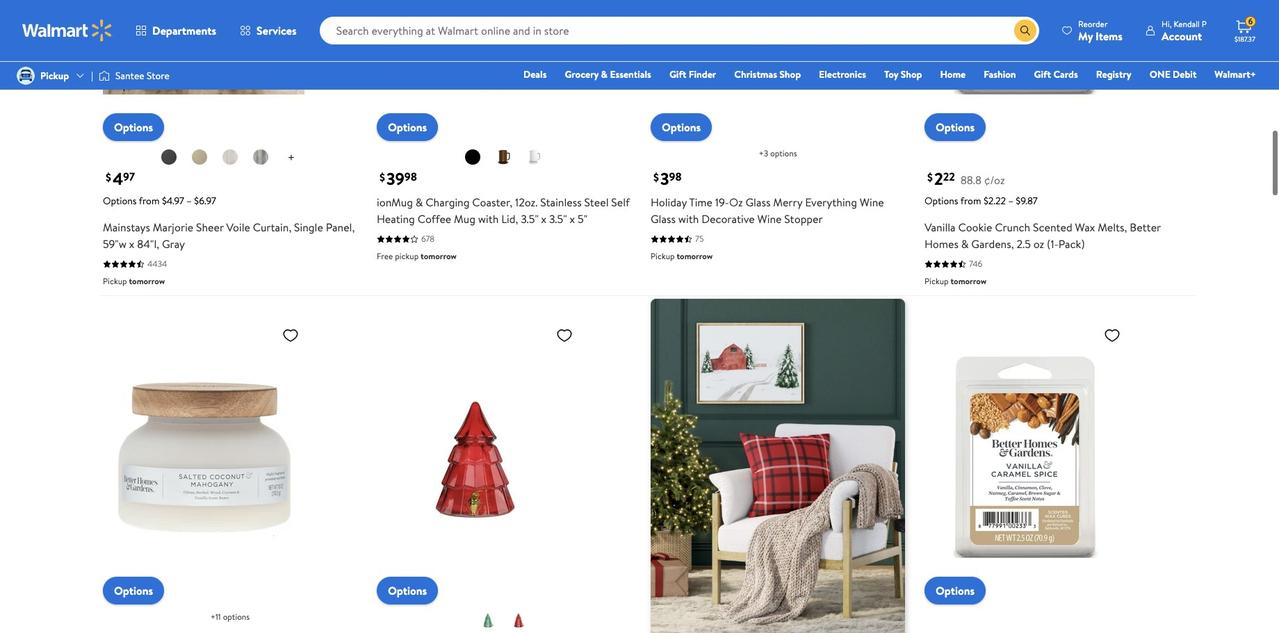 Task type: locate. For each thing, give the bounding box(es) containing it.
– inside $ 2 22 88.8 ¢/oz options from $2.22 – $9.87
[[1008, 193, 1014, 207]]

1 – from the left
[[187, 193, 192, 207]]

vanilla
[[925, 219, 956, 234]]

& inside ionmug & charging coaster, 12oz. stainless steel self heating coffee mug with lid, 3.5" x 3.5" x 5"
[[416, 194, 423, 209]]

with
[[478, 211, 499, 226], [678, 211, 699, 226]]

shop for toy shop
[[901, 67, 922, 81]]

pickup
[[40, 69, 69, 83], [651, 250, 675, 261], [103, 275, 127, 286], [925, 275, 949, 286]]

pickup tomorrow for 4
[[103, 275, 165, 286]]

home
[[940, 67, 966, 81]]

x inside "mainstays marjorie sheer voile curtain, single panel, 59"w x 84"l, gray"
[[129, 236, 134, 251]]

1 horizontal spatial gift
[[1034, 67, 1051, 81]]

pickup left the |
[[40, 69, 69, 83]]

add to favorites list, holiday time 1.5-gallon glass christmas tree drink dispenser with lid, red image
[[556, 326, 573, 344]]

electronics link
[[813, 67, 873, 82]]

 image
[[17, 67, 35, 85], [99, 69, 110, 83]]

x down stainless
[[541, 211, 547, 226]]

with inside holiday time 19-oz glass merry everything wine glass with decorative wine stopper
[[678, 211, 699, 226]]

from down 88.8
[[961, 193, 981, 207]]

2 horizontal spatial &
[[961, 236, 969, 251]]

$ inside $ 4 97
[[106, 169, 111, 184]]

0 horizontal spatial x
[[129, 236, 134, 251]]

departments button
[[124, 14, 228, 47]]

black image
[[160, 148, 177, 165]]

+11
[[211, 610, 221, 622]]

$ inside $ 3 98
[[654, 169, 659, 184]]

$ left 39
[[380, 169, 385, 184]]

–
[[187, 193, 192, 207], [1008, 193, 1014, 207]]

options
[[114, 119, 153, 134], [388, 119, 427, 134], [662, 119, 701, 134], [936, 119, 975, 134], [103, 193, 137, 207], [925, 193, 958, 207], [114, 583, 153, 598], [388, 583, 427, 598], [936, 583, 975, 598]]

glass right oz
[[746, 194, 771, 209]]

22
[[943, 169, 955, 184]]

0 horizontal spatial shop
[[780, 67, 801, 81]]

1 gift from the left
[[669, 67, 686, 81]]

75
[[695, 232, 704, 244]]

1 $ from the left
[[106, 169, 111, 184]]

0 horizontal spatial from
[[139, 193, 160, 207]]

746
[[969, 257, 983, 269]]

self
[[611, 194, 630, 209]]

1 vertical spatial wine
[[758, 211, 782, 226]]

0 horizontal spatial  image
[[17, 67, 35, 85]]

2 gift from the left
[[1034, 67, 1051, 81]]

3.5" down stainless
[[549, 211, 567, 226]]

gift left the finder
[[669, 67, 686, 81]]

0 horizontal spatial &
[[416, 194, 423, 209]]

1 horizontal spatial  image
[[99, 69, 110, 83]]

medallion image
[[252, 148, 269, 165]]

1 horizontal spatial shop
[[901, 67, 922, 81]]

2 with from the left
[[678, 211, 699, 226]]

x left 5"
[[570, 211, 575, 226]]

pickup tomorrow down '4434'
[[103, 275, 165, 286]]

pickup
[[395, 250, 419, 261]]

2 98 from the left
[[669, 169, 682, 184]]

shop right christmas
[[780, 67, 801, 81]]

pickup tomorrow down 75
[[651, 250, 713, 261]]

options for +3 options
[[770, 147, 797, 159]]

0 vertical spatial &
[[601, 67, 608, 81]]

2 – from the left
[[1008, 193, 1014, 207]]

84"l,
[[137, 236, 159, 251]]

$ left 2 on the right top
[[927, 169, 933, 184]]

green image
[[480, 612, 496, 629]]

with down time on the right of the page
[[678, 211, 699, 226]]

charging
[[426, 194, 470, 209]]

– left "$9.87"
[[1008, 193, 1014, 207]]

5"
[[578, 211, 587, 226]]

98 up ionmug
[[404, 169, 417, 184]]

1 horizontal spatial x
[[541, 211, 547, 226]]

holiday time 19-oz glass merry everything wine glass with decorative wine stopper image
[[651, 0, 852, 129]]

19-
[[715, 194, 729, 209]]

steel
[[584, 194, 609, 209]]

2 shop from the left
[[901, 67, 922, 81]]

options link
[[103, 113, 164, 140], [377, 113, 438, 140], [651, 113, 712, 140], [925, 113, 986, 140], [103, 576, 164, 604], [377, 576, 438, 604], [925, 576, 986, 604]]

from left $4.97 at the left top of the page
[[139, 193, 160, 207]]

1 vertical spatial &
[[416, 194, 423, 209]]

vanilla caramel spice scented wax melts, better homes & gardens, 2.5 oz (1-pack) image
[[925, 321, 1126, 593]]

debit
[[1173, 67, 1197, 81]]

1 3.5" from the left
[[521, 211, 539, 226]]

kendall
[[1174, 18, 1200, 30]]

3 $ from the left
[[654, 169, 659, 184]]

1 horizontal spatial –
[[1008, 193, 1014, 207]]

$187.37
[[1235, 34, 1255, 44]]

0 horizontal spatial pickup tomorrow
[[103, 275, 165, 286]]

& up coffee
[[416, 194, 423, 209]]

shop right toy
[[901, 67, 922, 81]]

98 inside $ 3 98
[[669, 169, 682, 184]]

time
[[689, 194, 713, 209]]

1 horizontal spatial &
[[601, 67, 608, 81]]

+
[[288, 148, 295, 165]]

 image down walmart image
[[17, 67, 35, 85]]

from
[[139, 193, 160, 207], [961, 193, 981, 207]]

2 vertical spatial &
[[961, 236, 969, 251]]

gift inside "link"
[[669, 67, 686, 81]]

better homes & gardens 18oz salted coconut & mahogany scented 2-wick frosted bell jar candle image
[[103, 321, 305, 593]]

0 horizontal spatial with
[[478, 211, 499, 226]]

98
[[404, 169, 417, 184], [669, 169, 682, 184]]

3.5" down 12oz.
[[521, 211, 539, 226]]

 image for pickup
[[17, 67, 35, 85]]

search icon image
[[1020, 25, 1031, 36]]

$ inside $ 39 98
[[380, 169, 385, 184]]

1 horizontal spatial 98
[[669, 169, 682, 184]]

& right 'grocery'
[[601, 67, 608, 81]]

voile
[[226, 219, 250, 234]]

wine right everything
[[860, 194, 884, 209]]

toy shop
[[884, 67, 922, 81]]

4434
[[147, 257, 167, 269]]

pickup down 59"w
[[103, 275, 127, 286]]

2 horizontal spatial pickup tomorrow
[[925, 275, 987, 286]]

$
[[106, 169, 111, 184], [380, 169, 385, 184], [654, 169, 659, 184], [927, 169, 933, 184]]

98 inside $ 39 98
[[404, 169, 417, 184]]

0 horizontal spatial 3.5"
[[521, 211, 539, 226]]

& for ionmug
[[416, 194, 423, 209]]

coffee
[[418, 211, 451, 226]]

services
[[257, 23, 297, 38]]

glass
[[746, 194, 771, 209], [651, 211, 676, 226]]

shop
[[780, 67, 801, 81], [901, 67, 922, 81]]

tomorrow down 678
[[421, 250, 457, 261]]

0 vertical spatial glass
[[746, 194, 771, 209]]

cookie
[[958, 219, 992, 234]]

0 vertical spatial wine
[[860, 194, 884, 209]]

678
[[421, 232, 435, 244]]

2 from from the left
[[961, 193, 981, 207]]

1 horizontal spatial wine
[[860, 194, 884, 209]]

1 shop from the left
[[780, 67, 801, 81]]

1 horizontal spatial 3.5"
[[549, 211, 567, 226]]

fashion
[[984, 67, 1016, 81]]

add to favorites list, vanilla caramel spice scented wax melts, better homes & gardens, 2.5 oz (1-pack) image
[[1104, 326, 1121, 344]]

options right the +3
[[770, 147, 797, 159]]

homes
[[925, 236, 959, 251]]

0 horizontal spatial options
[[223, 610, 250, 622]]

wine
[[860, 194, 884, 209], [758, 211, 782, 226]]

+11 options
[[211, 610, 250, 622]]

red image
[[510, 612, 527, 629]]

hi,
[[1162, 18, 1172, 30]]

& down "cookie"
[[961, 236, 969, 251]]

1 horizontal spatial with
[[678, 211, 699, 226]]

gift left cards
[[1034, 67, 1051, 81]]

1 horizontal spatial pickup tomorrow
[[651, 250, 713, 261]]

my
[[1078, 28, 1093, 43]]

 image right the |
[[99, 69, 110, 83]]

$ for 3
[[654, 169, 659, 184]]

curtain,
[[253, 219, 291, 234]]

$ left 4
[[106, 169, 111, 184]]

options inside $ 2 22 88.8 ¢/oz options from $2.22 – $9.87
[[925, 193, 958, 207]]

finder
[[689, 67, 716, 81]]

3
[[660, 166, 669, 190]]

mug
[[454, 211, 475, 226]]

registry
[[1096, 67, 1132, 81]]

pickup tomorrow down 746
[[925, 275, 987, 286]]

account
[[1162, 28, 1202, 43]]

2 $ from the left
[[380, 169, 385, 184]]

toy shop link
[[878, 67, 928, 82]]

0 horizontal spatial –
[[187, 193, 192, 207]]

departments
[[152, 23, 216, 38]]

wine down merry
[[758, 211, 782, 226]]

x left 84"l,
[[129, 236, 134, 251]]

0 horizontal spatial gift
[[669, 67, 686, 81]]

with down coaster,
[[478, 211, 499, 226]]

1 vertical spatial options
[[223, 610, 250, 622]]

4 $ from the left
[[927, 169, 933, 184]]

christmas
[[734, 67, 777, 81]]

merry
[[773, 194, 802, 209]]

(1-
[[1047, 236, 1059, 251]]

$ left "3"
[[654, 169, 659, 184]]

walmart image
[[22, 19, 113, 42]]

$ inside $ 2 22 88.8 ¢/oz options from $2.22 – $9.87
[[927, 169, 933, 184]]

1 horizontal spatial from
[[961, 193, 981, 207]]

0 vertical spatial options
[[770, 147, 797, 159]]

white image
[[526, 148, 542, 165]]

ionmug & charging coaster, 12oz. stainless steel self heating coffee mug with lid, 3.5" x 3.5" x 5" image
[[377, 0, 578, 129]]

1 with from the left
[[478, 211, 499, 226]]

1 98 from the left
[[404, 169, 417, 184]]

stainless
[[540, 194, 582, 209]]

reorder my items
[[1078, 18, 1123, 43]]

options
[[770, 147, 797, 159], [223, 610, 250, 622]]

Walmart Site-Wide search field
[[320, 17, 1039, 44]]

santee store
[[115, 69, 170, 83]]

3.5"
[[521, 211, 539, 226], [549, 211, 567, 226]]

options for +11 options
[[223, 610, 250, 622]]

glass down holiday
[[651, 211, 676, 226]]

1 vertical spatial glass
[[651, 211, 676, 226]]

bronze image
[[495, 148, 512, 165]]

98 up holiday
[[669, 169, 682, 184]]

0 horizontal spatial 98
[[404, 169, 417, 184]]

0 horizontal spatial wine
[[758, 211, 782, 226]]

4
[[113, 166, 123, 190]]

options right the +11
[[223, 610, 250, 622]]

& for grocery
[[601, 67, 608, 81]]

2
[[934, 166, 943, 190]]

gift
[[669, 67, 686, 81], [1034, 67, 1051, 81]]

– left $6.97
[[187, 193, 192, 207]]

gift for gift cards
[[1034, 67, 1051, 81]]

&
[[601, 67, 608, 81], [416, 194, 423, 209], [961, 236, 969, 251]]

1 horizontal spatial glass
[[746, 194, 771, 209]]

$ for 39
[[380, 169, 385, 184]]

1 horizontal spatial options
[[770, 147, 797, 159]]



Task type: vqa. For each thing, say whether or not it's contained in the screenshot.
Tree
no



Task type: describe. For each thing, give the bounding box(es) containing it.
gardens,
[[971, 236, 1014, 251]]

grocery
[[565, 67, 599, 81]]

lid,
[[501, 211, 518, 226]]

brownstone image
[[191, 148, 208, 165]]

pickup down the homes
[[925, 275, 949, 286]]

gray
[[162, 236, 185, 251]]

gift cards
[[1034, 67, 1078, 81]]

holiday
[[651, 194, 687, 209]]

marjorie
[[153, 219, 193, 234]]

gift finder
[[669, 67, 716, 81]]

mainstays
[[103, 219, 150, 234]]

scented
[[1033, 219, 1072, 234]]

+3
[[759, 147, 768, 159]]

tomorrow down 746
[[951, 275, 987, 286]]

grocery & essentials link
[[559, 67, 658, 82]]

$4.97
[[162, 193, 184, 207]]

2 3.5" from the left
[[549, 211, 567, 226]]

add to favorites list, better homes & gardens 18oz salted coconut & mahogany scented 2-wick frosted bell jar candle image
[[282, 326, 299, 344]]

$ 39 98
[[380, 166, 417, 190]]

walmart+
[[1215, 67, 1256, 81]]

|
[[91, 69, 93, 83]]

panel,
[[326, 219, 355, 234]]

shop for christmas shop
[[780, 67, 801, 81]]

 image for santee store
[[99, 69, 110, 83]]

reorder
[[1078, 18, 1108, 30]]

+3 options
[[759, 147, 797, 159]]

ionmug & charging coaster, 12oz. stainless steel self heating coffee mug with lid, 3.5" x 3.5" x 5"
[[377, 194, 630, 226]]

heating
[[377, 211, 415, 226]]

holiday time 1.5-gallon glass christmas tree drink dispenser with lid, red image
[[377, 321, 578, 593]]

mainstays marjorie sheer voile curtain, single panel, 59"w x 84"l, gray
[[103, 219, 355, 251]]

home link
[[934, 67, 972, 82]]

98 for 39
[[404, 169, 417, 184]]

$ for 4
[[106, 169, 111, 184]]

with inside ionmug & charging coaster, 12oz. stainless steel self heating coffee mug with lid, 3.5" x 3.5" x 5"
[[478, 211, 499, 226]]

stopper
[[784, 211, 823, 226]]

vanilla cookie crunch scented wax melts, better homes & gardens, 2.5 oz (1-pack)
[[925, 219, 1161, 251]]

single
[[294, 219, 323, 234]]

fashion link
[[978, 67, 1022, 82]]

oz
[[729, 194, 743, 209]]

pickup tomorrow for 88.8 ¢/oz
[[925, 275, 987, 286]]

decorative
[[702, 211, 755, 226]]

hi, kendall p account
[[1162, 18, 1207, 43]]

Search search field
[[320, 17, 1039, 44]]

one
[[1150, 67, 1171, 81]]

tomorrow down '4434'
[[129, 275, 165, 286]]

registry link
[[1090, 67, 1138, 82]]

melts,
[[1098, 219, 1127, 234]]

ionmug
[[377, 194, 413, 209]]

$ 3 98
[[654, 166, 682, 190]]

mainstays marjorie sheer voile curtain, single panel, 59"w x 84"l, gray image
[[103, 0, 305, 129]]

from inside $ 2 22 88.8 ¢/oz options from $2.22 – $9.87
[[961, 193, 981, 207]]

pack)
[[1059, 236, 1085, 251]]

free pickup tomorrow
[[377, 250, 457, 261]]

services button
[[228, 14, 308, 47]]

vanilla cookie crunch scented wax melts, better homes & gardens, 2.5 oz (1-pack) image
[[925, 0, 1126, 129]]

6 $187.37
[[1235, 15, 1255, 44]]

tomorrow down 75
[[677, 250, 713, 261]]

find your cozy at home thing image
[[651, 298, 905, 633]]

ivory image
[[221, 148, 238, 165]]

$2.22
[[984, 193, 1006, 207]]

santee
[[115, 69, 144, 83]]

88.8
[[961, 172, 982, 187]]

$ 4 97
[[106, 166, 135, 190]]

black image
[[464, 148, 481, 165]]

39
[[387, 166, 404, 190]]

1 from from the left
[[139, 193, 160, 207]]

12oz.
[[515, 194, 538, 209]]

items
[[1096, 28, 1123, 43]]

christmas shop link
[[728, 67, 807, 82]]

gift cards link
[[1028, 67, 1084, 82]]

gift for gift finder
[[669, 67, 686, 81]]

one debit link
[[1143, 67, 1203, 82]]

6
[[1248, 15, 1253, 27]]

pickup down holiday
[[651, 250, 675, 261]]

¢/oz
[[984, 172, 1005, 187]]

walmart+ link
[[1209, 67, 1263, 82]]

deals link
[[517, 67, 553, 82]]

deals
[[523, 67, 547, 81]]

$9.87
[[1016, 193, 1038, 207]]

holiday time 19-oz glass merry everything wine glass with decorative wine stopper
[[651, 194, 884, 226]]

0 horizontal spatial glass
[[651, 211, 676, 226]]

coaster,
[[472, 194, 513, 209]]

everything
[[805, 194, 857, 209]]

98 for 3
[[669, 169, 682, 184]]

sheer
[[196, 219, 224, 234]]

59"w
[[103, 236, 126, 251]]

+ button
[[276, 146, 306, 168]]

crunch
[[995, 219, 1030, 234]]

& inside vanilla cookie crunch scented wax melts, better homes & gardens, 2.5 oz (1-pack)
[[961, 236, 969, 251]]

cards
[[1054, 67, 1078, 81]]

97
[[123, 169, 135, 184]]

p
[[1202, 18, 1207, 30]]

2 horizontal spatial x
[[570, 211, 575, 226]]



